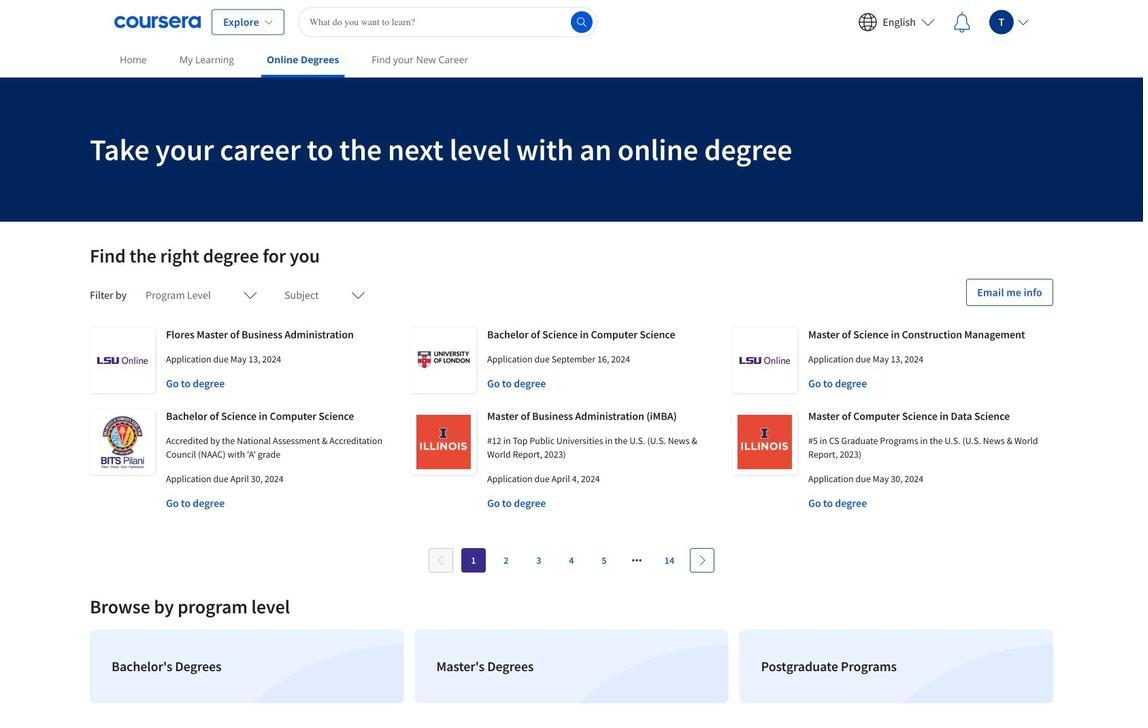 Task type: describe. For each thing, give the bounding box(es) containing it.
coursera image
[[114, 11, 201, 33]]

go to next page image
[[697, 556, 708, 566]]

2 louisiana state university image from the left
[[733, 328, 798, 394]]

university of london image
[[411, 328, 477, 394]]



Task type: locate. For each thing, give the bounding box(es) containing it.
university of illinois at urbana-champaign image
[[411, 410, 477, 475], [733, 410, 798, 475]]

louisiana state university image
[[90, 328, 155, 394], [733, 328, 798, 394]]

0 horizontal spatial louisiana state university image
[[90, 328, 155, 394]]

1 horizontal spatial louisiana state university image
[[733, 328, 798, 394]]

1 university of illinois at urbana-champaign image from the left
[[411, 410, 477, 475]]

2 university of illinois at urbana-champaign image from the left
[[733, 410, 798, 475]]

list
[[84, 625, 1059, 709]]

0 horizontal spatial university of illinois at urbana-champaign image
[[411, 410, 477, 475]]

What do you want to learn? text field
[[298, 7, 598, 37]]

None search field
[[298, 7, 598, 37]]

1 horizontal spatial university of illinois at urbana-champaign image
[[733, 410, 798, 475]]

birla institute of technology & science, pilani image
[[90, 410, 155, 475]]

1 louisiana state university image from the left
[[90, 328, 155, 394]]



Task type: vqa. For each thing, say whether or not it's contained in the screenshot.
bottommost and
no



